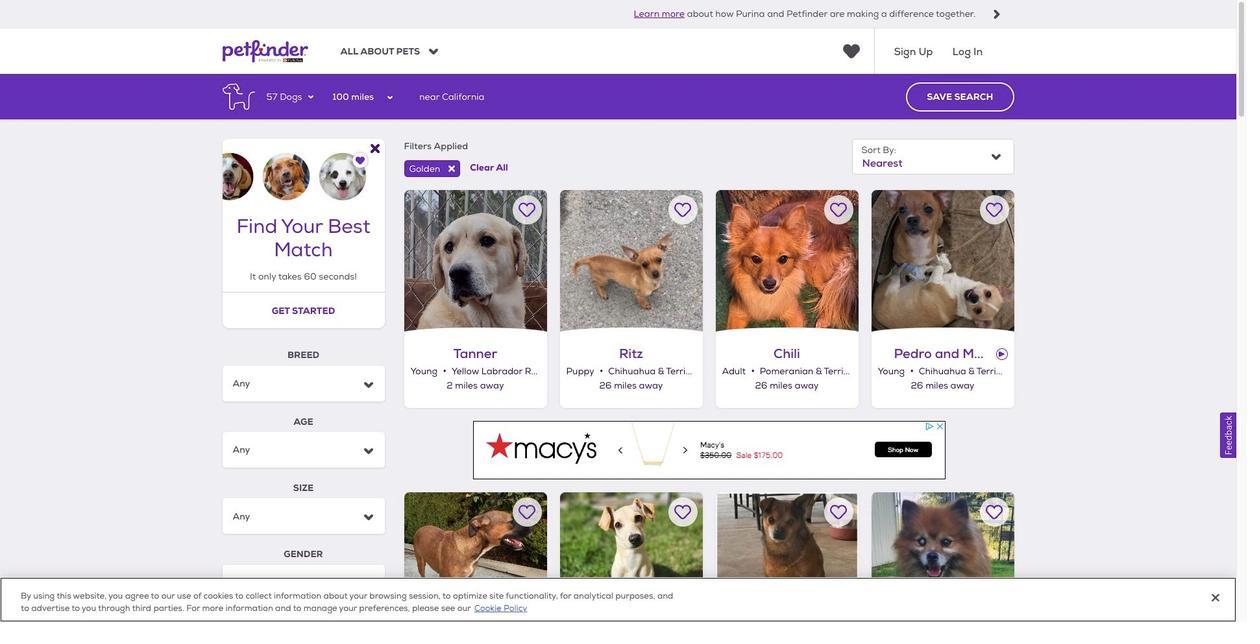 Task type: describe. For each thing, give the bounding box(es) containing it.
has video image
[[996, 348, 1008, 360]]

pedro and maria, adoptable dog, young male chihuahua & terrier mix, 26 miles away, has video. image
[[871, 190, 1014, 333]]

dealer, adoptable dog, young male chihuahua & dachshund mix, 30 miles away. image
[[560, 492, 703, 623]]

ritz, adoptable dog, puppy female chihuahua & terrier mix, 26 miles away. image
[[560, 190, 703, 333]]

bear, adoptable dog, senior male pomeranian, 30 miles away. image
[[871, 492, 1014, 623]]

potential dog matches image
[[222, 139, 385, 201]]



Task type: vqa. For each thing, say whether or not it's contained in the screenshot.
Main Content
yes



Task type: locate. For each thing, give the bounding box(es) containing it.
main content
[[0, 74, 1237, 623]]

chili, adoptable dog, adult male pomeranian & terrier mix, 26 miles away. image
[[716, 190, 859, 333]]

wonder bread , adoptable dog, adult male chihuahua & pug mix, 30 miles away. image
[[716, 492, 859, 623]]

petfinder home image
[[222, 29, 308, 74]]

advertisement element
[[473, 421, 945, 479]]

marcia, adoptable dog, young female terrier mix, 26 miles away, has video. image
[[404, 492, 547, 623]]

privacy alert dialog
[[0, 578, 1237, 623]]

tanner, adoptable dog, young male yellow labrador retriever & great pyrenees mix, 2 miles away. image
[[404, 190, 547, 333]]



